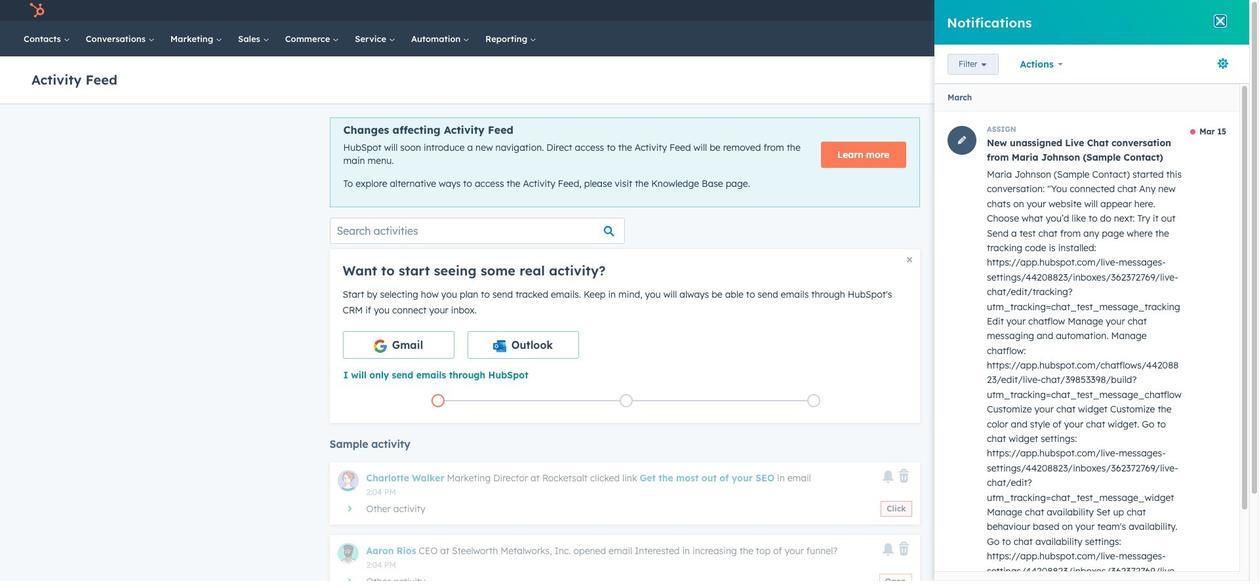 Task type: describe. For each thing, give the bounding box(es) containing it.
onboarding.steps.finalstep.title image
[[811, 398, 817, 405]]

Search activities search field
[[330, 218, 625, 244]]

jacob simon image
[[1156, 5, 1168, 16]]



Task type: locate. For each thing, give the bounding box(es) containing it.
None checkbox
[[343, 331, 454, 359]]

menu
[[961, 0, 1234, 21]]

Search HubSpot search field
[[1055, 28, 1204, 50]]

onboarding.steps.sendtrackedemailingmail.title image
[[623, 398, 629, 405]]

list
[[344, 391, 908, 410]]

None checkbox
[[467, 331, 579, 359]]

marketplaces image
[[1057, 6, 1068, 18]]

close image
[[907, 257, 912, 262]]



Task type: vqa. For each thing, say whether or not it's contained in the screenshot.
option
yes



